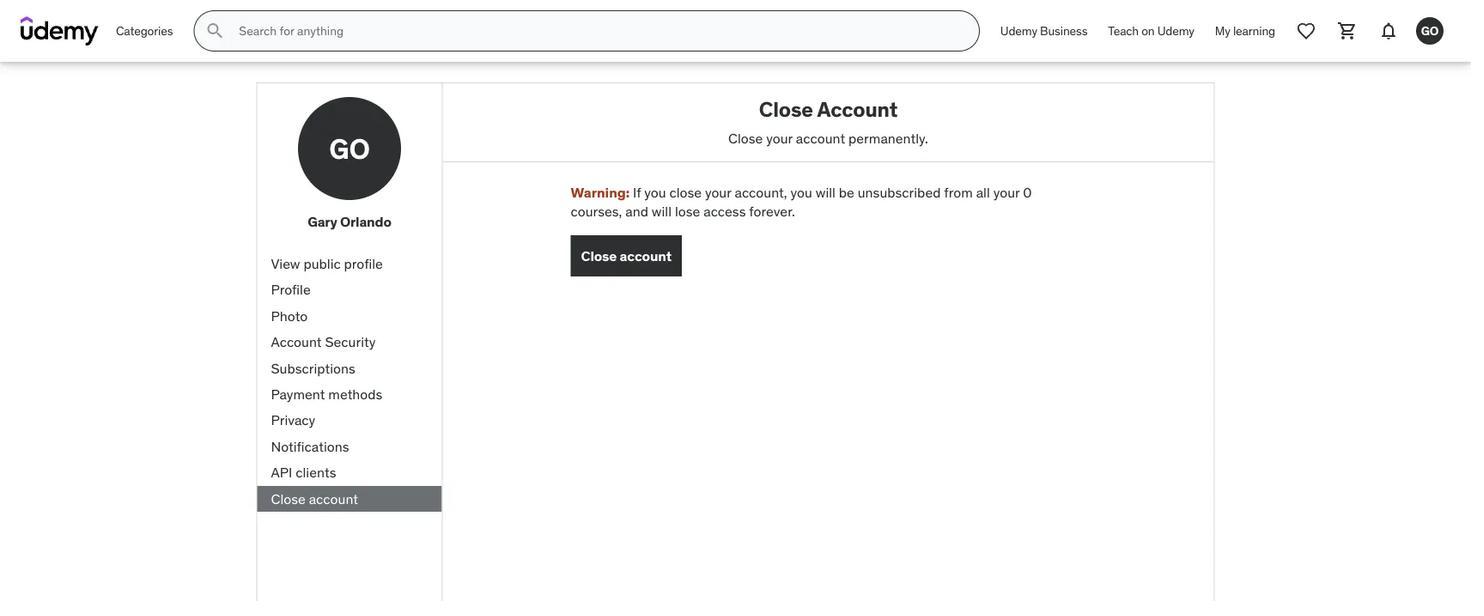 Task type: locate. For each thing, give the bounding box(es) containing it.
1 vertical spatial account
[[271, 333, 322, 351]]

your left 0
[[994, 184, 1020, 201]]

1 horizontal spatial udemy
[[1158, 23, 1195, 38]]

close
[[670, 184, 702, 201]]

udemy right 'on'
[[1158, 23, 1195, 38]]

close inside view public profile profile photo account security subscriptions payment methods privacy notifications api clients close account
[[271, 490, 306, 508]]

1 horizontal spatial account
[[817, 96, 898, 122]]

teach on udemy link
[[1098, 10, 1205, 52]]

shopping cart with 0 items image
[[1338, 21, 1358, 41]]

0 horizontal spatial account
[[309, 490, 358, 508]]

udemy left business at top right
[[1001, 23, 1038, 38]]

2 vertical spatial account
[[309, 490, 358, 508]]

account up permanently.
[[817, 96, 898, 122]]

notifications link
[[257, 434, 442, 460]]

account down and
[[620, 247, 672, 265]]

account inside close account close your account permanently.
[[817, 96, 898, 122]]

0 horizontal spatial you
[[645, 184, 666, 201]]

warning:
[[571, 184, 630, 201]]

0
[[1024, 184, 1032, 201]]

permanently.
[[849, 129, 929, 147]]

close account button
[[571, 235, 682, 277]]

close account
[[581, 247, 672, 265]]

1 vertical spatial will
[[652, 203, 672, 220]]

0 vertical spatial go
[[1422, 23, 1439, 38]]

account
[[796, 129, 846, 147], [620, 247, 672, 265], [309, 490, 358, 508]]

wishlist image
[[1297, 21, 1317, 41]]

you up forever.
[[791, 184, 813, 201]]

0 vertical spatial account
[[796, 129, 846, 147]]

will right and
[[652, 203, 672, 220]]

go link
[[1410, 10, 1451, 52]]

your for you
[[705, 184, 732, 201]]

1 horizontal spatial go
[[1422, 23, 1439, 38]]

1 vertical spatial account
[[620, 247, 672, 265]]

will left be
[[816, 184, 836, 201]]

1 horizontal spatial will
[[816, 184, 836, 201]]

account up be
[[796, 129, 846, 147]]

your up account,
[[767, 129, 793, 147]]

udemy
[[1001, 23, 1038, 38], [1158, 23, 1195, 38]]

go right notifications image
[[1422, 23, 1439, 38]]

your up access in the top of the page
[[705, 184, 732, 201]]

unsubscribed
[[858, 184, 941, 201]]

access
[[704, 203, 746, 220]]

if
[[633, 184, 641, 201]]

business
[[1041, 23, 1088, 38]]

lose
[[675, 203, 701, 220]]

2 horizontal spatial account
[[796, 129, 846, 147]]

udemy image
[[21, 16, 99, 46]]

1 horizontal spatial account
[[620, 247, 672, 265]]

learning
[[1234, 23, 1276, 38]]

teach
[[1109, 23, 1139, 38]]

your
[[767, 129, 793, 147], [705, 184, 732, 201], [994, 184, 1020, 201]]

on
[[1142, 23, 1155, 38]]

account down photo at the bottom of the page
[[271, 333, 322, 351]]

you
[[645, 184, 666, 201], [791, 184, 813, 201]]

subscriptions
[[271, 359, 356, 377]]

Search for anything text field
[[236, 16, 959, 46]]

0 horizontal spatial udemy
[[1001, 23, 1038, 38]]

photo link
[[257, 303, 442, 329]]

account,
[[735, 184, 788, 201]]

1 vertical spatial go
[[329, 131, 370, 166]]

submit search image
[[205, 21, 225, 41]]

0 horizontal spatial account
[[271, 333, 322, 351]]

subscriptions link
[[257, 356, 442, 382]]

my learning
[[1216, 23, 1276, 38]]

forever.
[[750, 203, 795, 220]]

profile link
[[257, 277, 442, 303]]

account down api clients link
[[309, 490, 358, 508]]

1 horizontal spatial your
[[767, 129, 793, 147]]

your inside close account close your account permanently.
[[767, 129, 793, 147]]

0 horizontal spatial your
[[705, 184, 732, 201]]

security
[[325, 333, 376, 351]]

account inside view public profile profile photo account security subscriptions payment methods privacy notifications api clients close account
[[309, 490, 358, 508]]

payment
[[271, 386, 325, 403]]

you right if
[[645, 184, 666, 201]]

0 vertical spatial account
[[817, 96, 898, 122]]

close inside 'button'
[[581, 247, 617, 265]]

close
[[759, 96, 814, 122], [729, 129, 763, 147], [581, 247, 617, 265], [271, 490, 306, 508]]

1 horizontal spatial you
[[791, 184, 813, 201]]

view public profile profile photo account security subscriptions payment methods privacy notifications api clients close account
[[271, 255, 383, 508]]

0 horizontal spatial will
[[652, 203, 672, 220]]

go
[[1422, 23, 1439, 38], [329, 131, 370, 166]]

close account link
[[257, 486, 442, 512]]

my learning link
[[1205, 10, 1286, 52]]

go up gary orlando
[[329, 131, 370, 166]]

2 you from the left
[[791, 184, 813, 201]]

udemy business
[[1001, 23, 1088, 38]]

1 udemy from the left
[[1001, 23, 1038, 38]]

will
[[816, 184, 836, 201], [652, 203, 672, 220]]

account
[[817, 96, 898, 122], [271, 333, 322, 351]]

gary orlando
[[308, 213, 392, 231]]



Task type: describe. For each thing, give the bounding box(es) containing it.
orlando
[[340, 213, 392, 231]]

0 horizontal spatial go
[[329, 131, 370, 166]]

your for account
[[767, 129, 793, 147]]

account security link
[[257, 329, 442, 356]]

profile
[[271, 281, 311, 299]]

account inside view public profile profile photo account security subscriptions payment methods privacy notifications api clients close account
[[271, 333, 322, 351]]

account inside close account close your account permanently.
[[796, 129, 846, 147]]

view
[[271, 255, 300, 273]]

2 horizontal spatial your
[[994, 184, 1020, 201]]

view public profile link
[[257, 251, 442, 277]]

profile
[[344, 255, 383, 273]]

photo
[[271, 307, 308, 325]]

2 udemy from the left
[[1158, 23, 1195, 38]]

methods
[[329, 386, 383, 403]]

courses,
[[571, 203, 622, 220]]

all
[[977, 184, 991, 201]]

if you close your account, you will be unsubscribed from all your 0 courses, and will lose access forever.
[[571, 184, 1032, 220]]

udemy business link
[[991, 10, 1098, 52]]

notifications
[[271, 438, 349, 455]]

public
[[304, 255, 341, 273]]

and
[[626, 203, 649, 220]]

1 you from the left
[[645, 184, 666, 201]]

api
[[271, 464, 292, 481]]

categories button
[[106, 10, 183, 52]]

from
[[945, 184, 973, 201]]

api clients link
[[257, 460, 442, 486]]

gary
[[308, 213, 337, 231]]

payment methods link
[[257, 382, 442, 408]]

0 vertical spatial will
[[816, 184, 836, 201]]

privacy
[[271, 412, 316, 429]]

categories
[[116, 23, 173, 38]]

privacy link
[[257, 408, 442, 434]]

my
[[1216, 23, 1231, 38]]

account inside 'button'
[[620, 247, 672, 265]]

notifications image
[[1379, 21, 1400, 41]]

close account close your account permanently.
[[729, 96, 929, 147]]

clients
[[296, 464, 336, 481]]

teach on udemy
[[1109, 23, 1195, 38]]

be
[[839, 184, 855, 201]]



Task type: vqa. For each thing, say whether or not it's contained in the screenshot.
wix link
no



